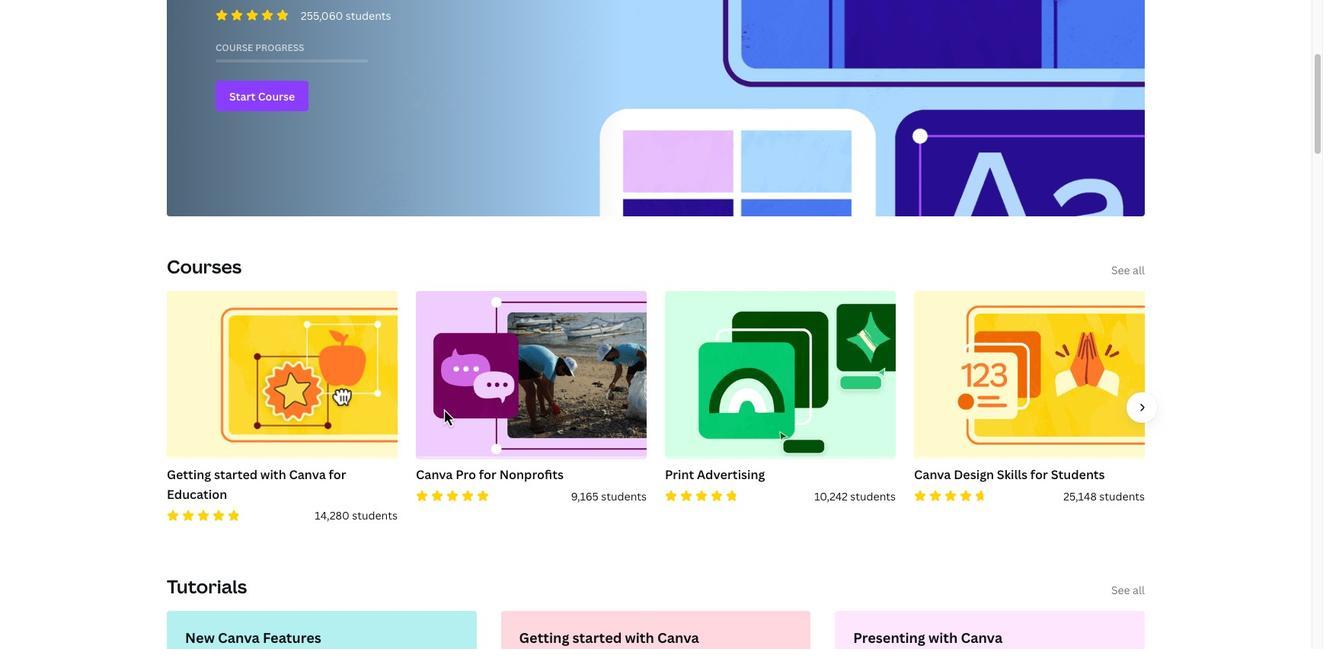 Task type: locate. For each thing, give the bounding box(es) containing it.
canva pro for nonprofits image
[[416, 291, 647, 460]]

2 horizontal spatial for
[[1031, 467, 1048, 483]]

see all
[[1112, 263, 1145, 278], [1112, 583, 1145, 597]]

255,060 students
[[301, 8, 391, 23]]

print advertising link
[[665, 466, 896, 488]]

see all link for courses
[[1112, 263, 1145, 278]]

for inside canva design skills for students link
[[1031, 467, 1048, 483]]

1 horizontal spatial started
[[573, 628, 622, 647]]

2 for from the left
[[479, 467, 497, 483]]

getting started with canva for education link
[[167, 466, 398, 508]]

presenting with canva link
[[835, 611, 1145, 649]]

2 see all from the top
[[1112, 583, 1145, 597]]

0 horizontal spatial with
[[260, 467, 286, 483]]

for
[[329, 467, 346, 483], [479, 467, 497, 483], [1031, 467, 1048, 483]]

1 see all from the top
[[1112, 263, 1145, 278]]

presenting with canva
[[854, 628, 1003, 647]]

0 vertical spatial see all link
[[1112, 263, 1145, 278]]

print advertising image
[[665, 291, 896, 460]]

course
[[216, 41, 253, 54]]

see all link
[[1112, 263, 1145, 278], [1112, 583, 1145, 597]]

2 all from the top
[[1133, 583, 1145, 597]]

14,280 students
[[315, 509, 398, 523]]

0 horizontal spatial started
[[214, 467, 258, 483]]

1 vertical spatial getting
[[519, 628, 570, 647]]

1 see from the top
[[1112, 263, 1130, 278]]

with inside getting started with canva for education
[[260, 467, 286, 483]]

students
[[346, 8, 391, 23], [601, 489, 647, 504], [850, 489, 896, 504], [1100, 489, 1145, 504], [352, 509, 398, 523]]

1 horizontal spatial with
[[625, 628, 654, 647]]

students for nonprofits
[[601, 489, 647, 504]]

with
[[260, 467, 286, 483], [625, 628, 654, 647], [929, 628, 958, 647]]

for up 14,280
[[329, 467, 346, 483]]

2 see from the top
[[1112, 583, 1130, 597]]

with for getting started with canva
[[625, 628, 654, 647]]

1 horizontal spatial getting
[[519, 628, 570, 647]]

canva
[[289, 467, 326, 483], [416, 467, 453, 483], [914, 467, 951, 483], [218, 628, 260, 647], [658, 628, 699, 647], [961, 628, 1003, 647]]

all for tutorials
[[1133, 583, 1145, 597]]

1 vertical spatial started
[[573, 628, 622, 647]]

for inside getting started with canva for education
[[329, 467, 346, 483]]

0 horizontal spatial getting
[[167, 467, 211, 483]]

1 for from the left
[[329, 467, 346, 483]]

students for canva
[[352, 509, 398, 523]]

getting inside getting started with canva link
[[519, 628, 570, 647]]

2 see all link from the top
[[1112, 583, 1145, 597]]

started inside getting started with canva for education
[[214, 467, 258, 483]]

students right 25,148
[[1100, 489, 1145, 504]]

1 vertical spatial all
[[1133, 583, 1145, 597]]

1 vertical spatial see all link
[[1112, 583, 1145, 597]]

0 vertical spatial getting
[[167, 467, 211, 483]]

print
[[665, 467, 694, 483]]

getting for getting started with canva
[[519, 628, 570, 647]]

0 vertical spatial started
[[214, 467, 258, 483]]

1 vertical spatial see all
[[1112, 583, 1145, 597]]

getting
[[167, 467, 211, 483], [519, 628, 570, 647]]

for right skills
[[1031, 467, 1048, 483]]

canva design skills for students link
[[914, 466, 1145, 488]]

advertising
[[697, 467, 765, 483]]

3 for from the left
[[1031, 467, 1048, 483]]

1 horizontal spatial for
[[479, 467, 497, 483]]

print advertising
[[665, 467, 765, 483]]

getting inside getting started with canva for education
[[167, 467, 211, 483]]

all
[[1133, 263, 1145, 278], [1133, 583, 1145, 597]]

1 vertical spatial see
[[1112, 583, 1130, 597]]

students right the 9,165
[[601, 489, 647, 504]]

started
[[214, 467, 258, 483], [573, 628, 622, 647]]

new canva features
[[185, 628, 321, 647]]

getting started with canva
[[519, 628, 699, 647]]

see
[[1112, 263, 1130, 278], [1112, 583, 1130, 597]]

canva inside getting started with canva for education
[[289, 467, 326, 483]]

all for courses
[[1133, 263, 1145, 278]]

0 horizontal spatial for
[[329, 467, 346, 483]]

2 horizontal spatial with
[[929, 628, 958, 647]]

with for getting started with canva for education
[[260, 467, 286, 483]]

students right 14,280
[[352, 509, 398, 523]]

started for getting started with canva
[[573, 628, 622, 647]]

1 see all link from the top
[[1112, 263, 1145, 278]]

0 vertical spatial all
[[1133, 263, 1145, 278]]

new
[[185, 628, 215, 647]]

for right pro
[[479, 467, 497, 483]]

see for tutorials
[[1112, 583, 1130, 597]]

0 vertical spatial see
[[1112, 263, 1130, 278]]

tutorials link
[[167, 573, 247, 599]]

getting started with canva for education image
[[167, 291, 398, 460]]

0 vertical spatial see all
[[1112, 263, 1145, 278]]

1 all from the top
[[1133, 263, 1145, 278]]

tutorials new features image
[[172, 616, 477, 649]]



Task type: vqa. For each thing, say whether or not it's contained in the screenshot.
the with
yes



Task type: describe. For each thing, give the bounding box(es) containing it.
getting started with canva link
[[501, 611, 811, 649]]

25,148 students
[[1064, 489, 1145, 504]]

students for for
[[1100, 489, 1145, 504]]

tutorials
[[167, 573, 247, 599]]

features
[[263, 628, 321, 647]]

10,242 students
[[815, 489, 896, 504]]

pro
[[456, 467, 476, 483]]

for inside canva pro for nonprofits link
[[479, 467, 497, 483]]

tutorials folders image
[[840, 616, 1145, 649]]

canva pro for nonprofits
[[416, 467, 564, 483]]

ds lp top hero banner image image
[[167, 0, 1145, 217]]

courses link
[[167, 254, 242, 279]]

students
[[1051, 467, 1105, 483]]

skills
[[997, 467, 1028, 483]]

presenting
[[854, 628, 926, 647]]

10,242
[[815, 489, 848, 504]]

getting for getting started with canva for education
[[167, 467, 211, 483]]

see for courses
[[1112, 263, 1130, 278]]

canva design skills for students image
[[914, 291, 1145, 460]]

9,165
[[571, 489, 599, 504]]

education
[[167, 486, 227, 503]]

course progress
[[216, 41, 304, 54]]

see all for courses
[[1112, 263, 1145, 278]]

getting started with canva for education
[[167, 467, 346, 503]]

students right 10,242
[[850, 489, 896, 504]]

started for getting started with canva for education
[[214, 467, 258, 483]]

nonprofits
[[500, 467, 564, 483]]

see all link for tutorials
[[1112, 583, 1145, 597]]

tutorials getting started image
[[506, 616, 811, 649]]

255,060
[[301, 8, 343, 23]]

see all for tutorials
[[1112, 583, 1145, 597]]

14,280
[[315, 509, 350, 523]]

25,148
[[1064, 489, 1097, 504]]

canva inside 'link'
[[218, 628, 260, 647]]

canva pro for nonprofits link
[[416, 466, 647, 488]]

students right 255,060
[[346, 8, 391, 23]]

progress
[[255, 41, 304, 54]]

design
[[954, 467, 994, 483]]

courses
[[167, 254, 242, 279]]

new canva features link
[[167, 611, 477, 649]]

9,165 students
[[571, 489, 647, 504]]

canva design skills for students
[[914, 467, 1105, 483]]



